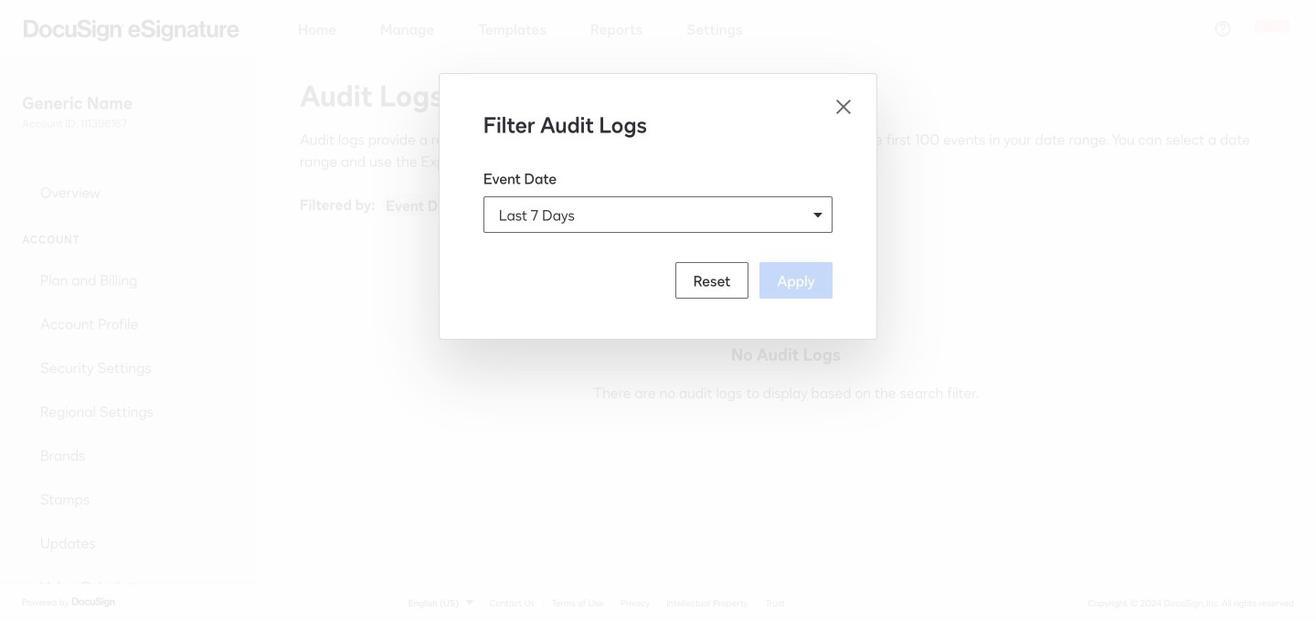 Task type: vqa. For each thing, say whether or not it's contained in the screenshot.
Users and Groups element
no



Task type: locate. For each thing, give the bounding box(es) containing it.
your uploaded profile image image
[[1254, 11, 1291, 47]]



Task type: describe. For each thing, give the bounding box(es) containing it.
docusign admin image
[[24, 20, 239, 42]]

docusign image
[[71, 595, 117, 610]]

account element
[[0, 258, 256, 609]]



